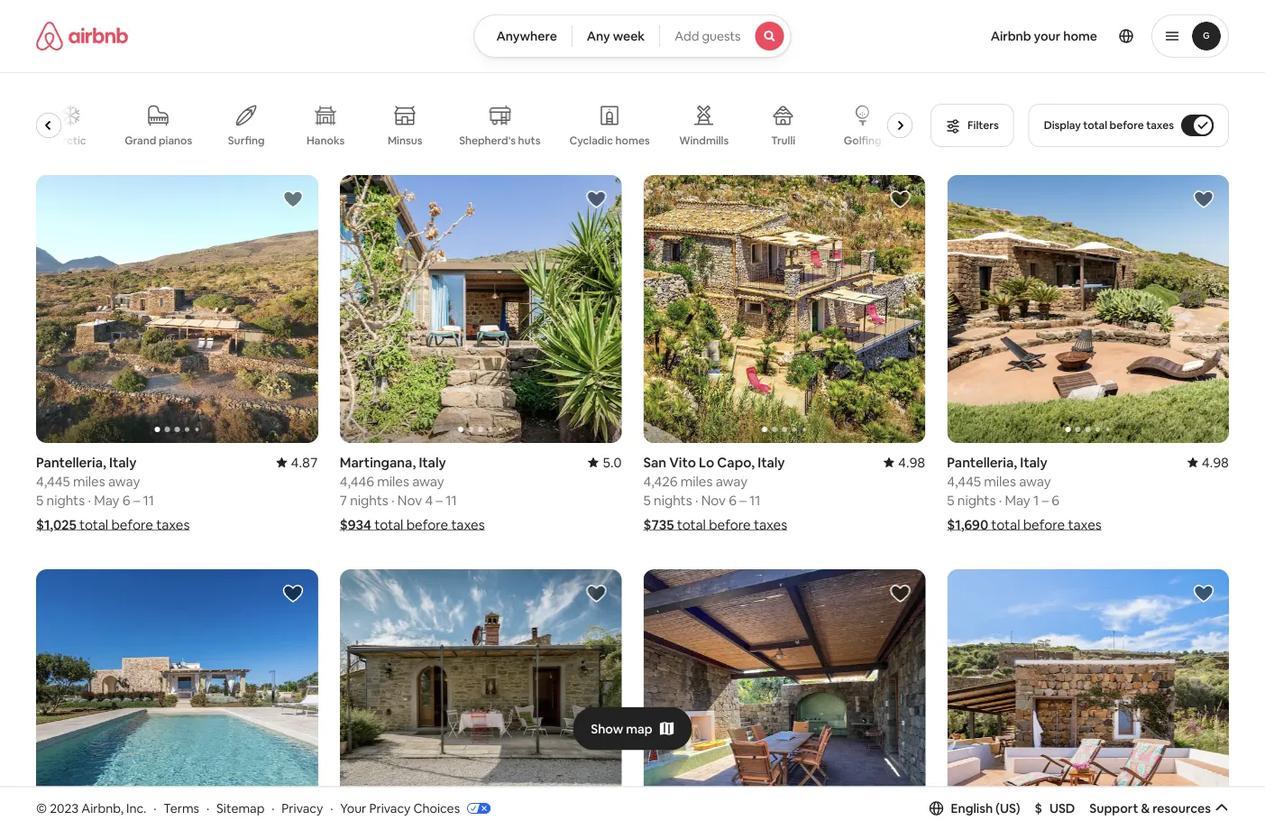 Task type: describe. For each thing, give the bounding box(es) containing it.
add
[[675, 28, 700, 44]]

support
[[1090, 800, 1139, 816]]

$1,690
[[948, 516, 989, 533]]

5 inside san vito lo capo, italy 4,426 miles away 5 nights · nov 6 – 11 $735 total before taxes
[[644, 491, 651, 509]]

resources
[[1153, 800, 1212, 816]]

miles inside san vito lo capo, italy 4,426 miles away 5 nights · nov 6 – 11 $735 total before taxes
[[681, 472, 713, 490]]

add guests button
[[660, 14, 792, 58]]

$934
[[340, 516, 372, 533]]

nights for $1,025
[[46, 491, 85, 509]]

taxes inside san vito lo capo, italy 4,426 miles away 5 nights · nov 6 – 11 $735 total before taxes
[[754, 516, 788, 533]]

none search field containing anywhere
[[474, 14, 792, 58]]

martingana, italy 4,446 miles away 7 nights · nov 4 – 11 $934 total before taxes
[[340, 454, 485, 533]]

4.98 out of 5 average rating image for pantelleria, italy 4,445 miles away 5 nights · may 1 – 6 $1,690 total before taxes
[[1188, 454, 1230, 471]]

may for may 1 – 6
[[1006, 491, 1031, 509]]

5 for $1,690
[[948, 491, 955, 509]]

lo
[[699, 454, 715, 471]]

privacy link
[[282, 800, 323, 816]]

nov inside san vito lo capo, italy 4,426 miles away 5 nights · nov 6 – 11 $735 total before taxes
[[702, 491, 726, 509]]

anywhere
[[497, 28, 557, 44]]

display total before taxes
[[1045, 118, 1175, 132]]

filters button
[[931, 104, 1015, 147]]

pantelleria, for pantelleria, italy 4,445 miles away 5 nights · may 6 – 11 $1,025 total before taxes
[[36, 454, 106, 471]]

11 inside san vito lo capo, italy 4,426 miles away 5 nights · nov 6 – 11 $735 total before taxes
[[750, 491, 761, 509]]

usd
[[1050, 800, 1076, 816]]

before for pantelleria, italy 4,445 miles away 5 nights · may 1 – 6 $1,690 total before taxes
[[1024, 516, 1066, 533]]

before for martingana, italy 4,446 miles away 7 nights · nov 4 – 11 $934 total before taxes
[[407, 516, 449, 533]]

support & resources button
[[1090, 800, 1230, 816]]

pantelleria, italy 4,445 miles away 5 nights · may 1 – 6 $1,690 total before taxes
[[948, 454, 1102, 533]]

add guests
[[675, 28, 741, 44]]

– inside san vito lo capo, italy 4,426 miles away 5 nights · nov 6 – 11 $735 total before taxes
[[740, 491, 747, 509]]

any week
[[587, 28, 645, 44]]

4.98 out of 5 average rating image for san vito lo capo, italy 4,426 miles away 5 nights · nov 6 – 11 $735 total before taxes
[[884, 454, 926, 471]]

capo,
[[718, 454, 755, 471]]

grand
[[125, 134, 157, 148]]

may for may 6 – 11
[[94, 491, 119, 509]]

5 for $1,025
[[36, 491, 44, 509]]

cycladic homes
[[570, 134, 651, 148]]

show map
[[591, 721, 653, 737]]

shepherd's huts
[[460, 133, 541, 147]]

any week button
[[572, 14, 661, 58]]

airbnb your home
[[991, 28, 1098, 44]]

airbnb,
[[81, 800, 124, 816]]

any
[[587, 28, 611, 44]]

display total before taxes button
[[1029, 104, 1230, 147]]

terms link
[[164, 800, 199, 816]]

pianos
[[159, 134, 193, 148]]

nights for $934
[[350, 491, 389, 509]]

· inside san vito lo capo, italy 4,426 miles away 5 nights · nov 6 – 11 $735 total before taxes
[[696, 491, 699, 509]]

5.0 out of 5 average rating image
[[588, 454, 622, 471]]

profile element
[[814, 0, 1230, 72]]

pantelleria, for pantelleria, italy 4,445 miles away 5 nights · may 1 – 6 $1,690 total before taxes
[[948, 454, 1018, 471]]

away for $934
[[412, 472, 444, 490]]

5.0
[[603, 454, 622, 471]]

guests
[[702, 28, 741, 44]]

filters
[[968, 118, 999, 132]]

4,445 for pantelleria, italy 4,445 miles away 5 nights · may 6 – 11 $1,025 total before taxes
[[36, 472, 70, 490]]

6 inside san vito lo capo, italy 4,426 miles away 5 nights · nov 6 – 11 $735 total before taxes
[[729, 491, 737, 509]]

2 privacy from the left
[[369, 800, 411, 816]]

2023
[[50, 800, 79, 816]]

©
[[36, 800, 47, 816]]

4,426
[[644, 472, 678, 490]]

sitemap link
[[217, 800, 265, 816]]

inc.
[[126, 800, 146, 816]]

total for martingana, italy 4,446 miles away 7 nights · nov 4 – 11 $934 total before taxes
[[375, 516, 404, 533]]

4.87
[[291, 454, 318, 471]]

group containing shepherd's huts
[[36, 90, 920, 161]]

map
[[626, 721, 653, 737]]

4.98 for san vito lo capo, italy 4,426 miles away 5 nights · nov 6 – 11 $735 total before taxes
[[899, 454, 926, 471]]

miles for $1,025
[[73, 472, 105, 490]]

4.87 out of 5 average rating image
[[277, 454, 318, 471]]

1
[[1034, 491, 1040, 509]]

shepherd's
[[460, 133, 517, 147]]

taxes for pantelleria, italy 4,445 miles away 5 nights · may 1 – 6 $1,690 total before taxes
[[1069, 516, 1102, 533]]

san
[[644, 454, 667, 471]]

· inside the martingana, italy 4,446 miles away 7 nights · nov 4 – 11 $934 total before taxes
[[392, 491, 395, 509]]

terms · sitemap · privacy ·
[[164, 800, 333, 816]]

total for pantelleria, italy 4,445 miles away 5 nights · may 6 – 11 $1,025 total before taxes
[[79, 516, 108, 533]]

your
[[1035, 28, 1061, 44]]

(us)
[[996, 800, 1021, 816]]

golfing
[[845, 134, 883, 148]]

san vito lo capo, italy 4,426 miles away 5 nights · nov 6 – 11 $735 total before taxes
[[644, 454, 788, 533]]

grand pianos
[[125, 134, 193, 148]]



Task type: locate. For each thing, give the bounding box(es) containing it.
– inside pantelleria, italy 4,445 miles away 5 nights · may 6 – 11 $1,025 total before taxes
[[133, 491, 140, 509]]

show
[[591, 721, 624, 737]]

before inside san vito lo capo, italy 4,426 miles away 5 nights · nov 6 – 11 $735 total before taxes
[[709, 516, 751, 533]]

nights inside pantelleria, italy 4,445 miles away 5 nights · may 6 – 11 $1,025 total before taxes
[[46, 491, 85, 509]]

$ usd
[[1035, 800, 1076, 816]]

martingana,
[[340, 454, 416, 471]]

2 may from the left
[[1006, 491, 1031, 509]]

add to wishlist: pantelleria, italy image
[[1194, 189, 1215, 210], [890, 583, 912, 605]]

away inside the martingana, italy 4,446 miles away 7 nights · nov 4 – 11 $934 total before taxes
[[412, 472, 444, 490]]

nov inside the martingana, italy 4,446 miles away 7 nights · nov 4 – 11 $934 total before taxes
[[398, 491, 422, 509]]

4.98 for pantelleria, italy 4,445 miles away 5 nights · may 1 – 6 $1,690 total before taxes
[[1203, 454, 1230, 471]]

your
[[340, 800, 367, 816]]

away inside san vito lo capo, italy 4,426 miles away 5 nights · nov 6 – 11 $735 total before taxes
[[716, 472, 748, 490]]

© 2023 airbnb, inc. ·
[[36, 800, 157, 816]]

0 horizontal spatial pantelleria,
[[36, 454, 106, 471]]

english (us)
[[952, 800, 1021, 816]]

italy inside pantelleria, italy 4,445 miles away 5 nights · may 6 – 11 $1,025 total before taxes
[[109, 454, 137, 471]]

0 horizontal spatial 11
[[143, 491, 154, 509]]

may inside pantelleria, italy 4,445 miles away 5 nights · may 1 – 6 $1,690 total before taxes
[[1006, 491, 1031, 509]]

3 miles from the left
[[681, 472, 713, 490]]

add to wishlist: salve, italy image
[[282, 583, 304, 605]]

before inside the martingana, italy 4,446 miles away 7 nights · nov 4 – 11 $934 total before taxes
[[407, 516, 449, 533]]

1 horizontal spatial nov
[[702, 491, 726, 509]]

1 4,445 from the left
[[36, 472, 70, 490]]

miles inside the martingana, italy 4,446 miles away 7 nights · nov 4 – 11 $934 total before taxes
[[377, 472, 410, 490]]

1 4.98 out of 5 average rating image from the left
[[884, 454, 926, 471]]

week
[[613, 28, 645, 44]]

away
[[108, 472, 140, 490], [412, 472, 444, 490], [716, 472, 748, 490], [1020, 472, 1052, 490]]

11
[[143, 491, 154, 509], [446, 491, 457, 509], [750, 491, 761, 509]]

nights inside san vito lo capo, italy 4,426 miles away 5 nights · nov 6 – 11 $735 total before taxes
[[654, 491, 693, 509]]

1 horizontal spatial 4.98 out of 5 average rating image
[[1188, 454, 1230, 471]]

nights inside the martingana, italy 4,446 miles away 7 nights · nov 4 – 11 $934 total before taxes
[[350, 491, 389, 509]]

display
[[1045, 118, 1082, 132]]

pantelleria, italy 4,445 miles away 5 nights · may 6 – 11 $1,025 total before taxes
[[36, 454, 190, 533]]

taxes for pantelleria, italy 4,445 miles away 5 nights · may 6 – 11 $1,025 total before taxes
[[156, 516, 190, 533]]

·
[[88, 491, 91, 509], [392, 491, 395, 509], [696, 491, 699, 509], [999, 491, 1003, 509], [154, 800, 157, 816], [207, 800, 210, 816], [272, 800, 275, 816], [330, 800, 333, 816]]

4,445 up $1,690
[[948, 472, 982, 490]]

1 horizontal spatial 6
[[729, 491, 737, 509]]

5 inside pantelleria, italy 4,445 miles away 5 nights · may 1 – 6 $1,690 total before taxes
[[948, 491, 955, 509]]

english
[[952, 800, 994, 816]]

choices
[[414, 800, 460, 816]]

3 11 from the left
[[750, 491, 761, 509]]

4,445 up $1,025
[[36, 472, 70, 490]]

1 horizontal spatial privacy
[[369, 800, 411, 816]]

total right $934
[[375, 516, 404, 533]]

away for $1,025
[[108, 472, 140, 490]]

hanoks
[[307, 134, 345, 148]]

$1,025
[[36, 516, 76, 533]]

total inside pantelleria, italy 4,445 miles away 5 nights · may 1 – 6 $1,690 total before taxes
[[992, 516, 1021, 533]]

total for pantelleria, italy 4,445 miles away 5 nights · may 1 – 6 $1,690 total before taxes
[[992, 516, 1021, 533]]

$735
[[644, 516, 674, 533]]

pantelleria, up $1,025
[[36, 454, 106, 471]]

1 horizontal spatial 5
[[644, 491, 651, 509]]

nights
[[46, 491, 85, 509], [350, 491, 389, 509], [654, 491, 693, 509], [958, 491, 996, 509]]

before right $1,025
[[111, 516, 153, 533]]

1 vertical spatial add to wishlist: pantelleria, italy image
[[1194, 583, 1215, 605]]

– for martingana, italy 4,446 miles away 7 nights · nov 4 – 11 $934 total before taxes
[[436, 491, 443, 509]]

taxes inside pantelleria, italy 4,445 miles away 5 nights · may 1 – 6 $1,690 total before taxes
[[1069, 516, 1102, 533]]

4 italy from the left
[[1021, 454, 1048, 471]]

5 down 4,426
[[644, 491, 651, 509]]

airbnb your home link
[[981, 17, 1109, 55]]

italy inside san vito lo capo, italy 4,426 miles away 5 nights · nov 6 – 11 $735 total before taxes
[[758, 454, 785, 471]]

1 horizontal spatial pantelleria,
[[948, 454, 1018, 471]]

11 inside the martingana, italy 4,446 miles away 7 nights · nov 4 – 11 $934 total before taxes
[[446, 491, 457, 509]]

4 nights from the left
[[958, 491, 996, 509]]

home
[[1064, 28, 1098, 44]]

1 italy from the left
[[109, 454, 137, 471]]

away inside pantelleria, italy 4,445 miles away 5 nights · may 6 – 11 $1,025 total before taxes
[[108, 472, 140, 490]]

pantelleria,
[[36, 454, 106, 471], [948, 454, 1018, 471]]

2 nov from the left
[[702, 491, 726, 509]]

total right $735
[[677, 516, 706, 533]]

total inside the martingana, italy 4,446 miles away 7 nights · nov 4 – 11 $934 total before taxes
[[375, 516, 404, 533]]

total
[[1084, 118, 1108, 132], [79, 516, 108, 533], [375, 516, 404, 533], [677, 516, 706, 533], [992, 516, 1021, 533]]

0 horizontal spatial may
[[94, 491, 119, 509]]

1 horizontal spatial add to wishlist: pantelleria, italy image
[[1194, 189, 1215, 210]]

1 horizontal spatial add to wishlist: pantelleria, italy image
[[1194, 583, 1215, 605]]

1 – from the left
[[133, 491, 140, 509]]

add to wishlist: san vito lo capo, italy image
[[890, 189, 912, 210]]

nov left 4
[[398, 491, 422, 509]]

before
[[1110, 118, 1145, 132], [111, 516, 153, 533], [407, 516, 449, 533], [709, 516, 751, 533], [1024, 516, 1066, 533]]

1 5 from the left
[[36, 491, 44, 509]]

miles down martingana,
[[377, 472, 410, 490]]

–
[[133, 491, 140, 509], [436, 491, 443, 509], [740, 491, 747, 509], [1043, 491, 1049, 509]]

· inside pantelleria, italy 4,445 miles away 5 nights · may 1 – 6 $1,690 total before taxes
[[999, 491, 1003, 509]]

total inside pantelleria, italy 4,445 miles away 5 nights · may 6 – 11 $1,025 total before taxes
[[79, 516, 108, 533]]

english (us) button
[[930, 800, 1021, 816]]

4 away from the left
[[1020, 472, 1052, 490]]

italy inside the martingana, italy 4,446 miles away 7 nights · nov 4 – 11 $934 total before taxes
[[419, 454, 446, 471]]

show map button
[[573, 707, 693, 750]]

italy for martingana, italy 4,446 miles away 7 nights · nov 4 – 11 $934 total before taxes
[[419, 454, 446, 471]]

0 horizontal spatial 4.98 out of 5 average rating image
[[884, 454, 926, 471]]

2 miles from the left
[[377, 472, 410, 490]]

before down 4
[[407, 516, 449, 533]]

before inside "button"
[[1110, 118, 1145, 132]]

windmills
[[680, 134, 730, 148]]

4,445 inside pantelleria, italy 4,445 miles away 5 nights · may 1 – 6 $1,690 total before taxes
[[948, 472, 982, 490]]

2 away from the left
[[412, 472, 444, 490]]

minsus
[[388, 134, 423, 148]]

3 nights from the left
[[654, 491, 693, 509]]

3 away from the left
[[716, 472, 748, 490]]

total right display
[[1084, 118, 1108, 132]]

vito
[[670, 454, 696, 471]]

arctic
[[55, 134, 87, 148]]

taxes for martingana, italy 4,446 miles away 7 nights · nov 4 – 11 $934 total before taxes
[[452, 516, 485, 533]]

miles up $1,025
[[73, 472, 105, 490]]

6 inside pantelleria, italy 4,445 miles away 5 nights · may 6 – 11 $1,025 total before taxes
[[122, 491, 130, 509]]

homes
[[616, 134, 651, 148]]

nights inside pantelleria, italy 4,445 miles away 5 nights · may 1 – 6 $1,690 total before taxes
[[958, 491, 996, 509]]

– for pantelleria, italy 4,445 miles away 5 nights · may 1 – 6 $1,690 total before taxes
[[1043, 491, 1049, 509]]

2 horizontal spatial 5
[[948, 491, 955, 509]]

before down capo,
[[709, 516, 751, 533]]

before for pantelleria, italy 4,445 miles away 5 nights · may 6 – 11 $1,025 total before taxes
[[111, 516, 153, 533]]

add to wishlist: pantelleria, italy image
[[282, 189, 304, 210], [1194, 583, 1215, 605]]

before inside pantelleria, italy 4,445 miles away 5 nights · may 1 – 6 $1,690 total before taxes
[[1024, 516, 1066, 533]]

nights up $1,690
[[958, 491, 996, 509]]

group
[[36, 90, 920, 161], [36, 175, 318, 443], [340, 175, 622, 443], [644, 175, 926, 443], [948, 175, 1230, 443], [36, 569, 318, 830], [340, 569, 622, 830], [644, 569, 926, 830], [948, 569, 1230, 830]]

4,446
[[340, 472, 374, 490]]

privacy left your
[[282, 800, 323, 816]]

– inside the martingana, italy 4,446 miles away 7 nights · nov 4 – 11 $934 total before taxes
[[436, 491, 443, 509]]

0 horizontal spatial 4,445
[[36, 472, 70, 490]]

miles down the lo
[[681, 472, 713, 490]]

your privacy choices link
[[340, 800, 491, 817]]

0 vertical spatial add to wishlist: pantelleria, italy image
[[282, 189, 304, 210]]

nights up $1,025
[[46, 491, 85, 509]]

away inside pantelleria, italy 4,445 miles away 5 nights · may 1 – 6 $1,690 total before taxes
[[1020, 472, 1052, 490]]

total right $1,690
[[992, 516, 1021, 533]]

1 horizontal spatial 11
[[446, 491, 457, 509]]

away for $1,690
[[1020, 472, 1052, 490]]

4.98
[[899, 454, 926, 471], [1203, 454, 1230, 471]]

2 italy from the left
[[419, 454, 446, 471]]

1 pantelleria, from the left
[[36, 454, 106, 471]]

sitemap
[[217, 800, 265, 816]]

huts
[[519, 133, 541, 147]]

nov
[[398, 491, 422, 509], [702, 491, 726, 509]]

anywhere button
[[474, 14, 573, 58]]

1 horizontal spatial may
[[1006, 491, 1031, 509]]

$
[[1035, 800, 1043, 816]]

before right display
[[1110, 118, 1145, 132]]

terms
[[164, 800, 199, 816]]

2 – from the left
[[436, 491, 443, 509]]

7
[[340, 491, 347, 509]]

privacy
[[282, 800, 323, 816], [369, 800, 411, 816]]

may
[[94, 491, 119, 509], [1006, 491, 1031, 509]]

6 inside pantelleria, italy 4,445 miles away 5 nights · may 1 – 6 $1,690 total before taxes
[[1052, 491, 1060, 509]]

2 horizontal spatial 11
[[750, 491, 761, 509]]

2 5 from the left
[[644, 491, 651, 509]]

11 inside pantelleria, italy 4,445 miles away 5 nights · may 6 – 11 $1,025 total before taxes
[[143, 491, 154, 509]]

italy for pantelleria, italy 4,445 miles away 5 nights · may 6 – 11 $1,025 total before taxes
[[109, 454, 137, 471]]

3 6 from the left
[[1052, 491, 1060, 509]]

total right $1,025
[[79, 516, 108, 533]]

add to wishlist: cortona, italy image
[[586, 583, 608, 605]]

4,445 inside pantelleria, italy 4,445 miles away 5 nights · may 6 – 11 $1,025 total before taxes
[[36, 472, 70, 490]]

1 horizontal spatial 4,445
[[948, 472, 982, 490]]

1 11 from the left
[[143, 491, 154, 509]]

0 horizontal spatial 5
[[36, 491, 44, 509]]

miles
[[73, 472, 105, 490], [377, 472, 410, 490], [681, 472, 713, 490], [985, 472, 1017, 490]]

2 6 from the left
[[729, 491, 737, 509]]

1 6 from the left
[[122, 491, 130, 509]]

pantelleria, inside pantelleria, italy 4,445 miles away 5 nights · may 1 – 6 $1,690 total before taxes
[[948, 454, 1018, 471]]

1 vertical spatial add to wishlist: pantelleria, italy image
[[890, 583, 912, 605]]

miles up $1,690
[[985, 472, 1017, 490]]

2 4.98 out of 5 average rating image from the left
[[1188, 454, 1230, 471]]

taxes
[[1147, 118, 1175, 132], [156, 516, 190, 533], [452, 516, 485, 533], [754, 516, 788, 533], [1069, 516, 1102, 533]]

your privacy choices
[[340, 800, 460, 816]]

add to wishlist: martingana, italy image
[[586, 189, 608, 210]]

2 4,445 from the left
[[948, 472, 982, 490]]

&
[[1142, 800, 1151, 816]]

None search field
[[474, 14, 792, 58]]

4.98 out of 5 average rating image
[[884, 454, 926, 471], [1188, 454, 1230, 471]]

0 horizontal spatial add to wishlist: pantelleria, italy image
[[890, 583, 912, 605]]

miles inside pantelleria, italy 4,445 miles away 5 nights · may 1 – 6 $1,690 total before taxes
[[985, 472, 1017, 490]]

taxes inside pantelleria, italy 4,445 miles away 5 nights · may 6 – 11 $1,025 total before taxes
[[156, 516, 190, 533]]

1 4.98 from the left
[[899, 454, 926, 471]]

– for pantelleria, italy 4,445 miles away 5 nights · may 6 – 11 $1,025 total before taxes
[[133, 491, 140, 509]]

nights down 4,446
[[350, 491, 389, 509]]

surfing
[[229, 134, 265, 148]]

· inside pantelleria, italy 4,445 miles away 5 nights · may 6 – 11 $1,025 total before taxes
[[88, 491, 91, 509]]

1 nights from the left
[[46, 491, 85, 509]]

miles for $934
[[377, 472, 410, 490]]

5 inside pantelleria, italy 4,445 miles away 5 nights · may 6 – 11 $1,025 total before taxes
[[36, 491, 44, 509]]

pantelleria, up $1,690
[[948, 454, 1018, 471]]

total inside san vito lo capo, italy 4,426 miles away 5 nights · nov 6 – 11 $735 total before taxes
[[677, 516, 706, 533]]

0 horizontal spatial 6
[[122, 491, 130, 509]]

italy for pantelleria, italy 4,445 miles away 5 nights · may 1 – 6 $1,690 total before taxes
[[1021, 454, 1048, 471]]

before inside pantelleria, italy 4,445 miles away 5 nights · may 6 – 11 $1,025 total before taxes
[[111, 516, 153, 533]]

taxes inside "button"
[[1147, 118, 1175, 132]]

may inside pantelleria, italy 4,445 miles away 5 nights · may 6 – 11 $1,025 total before taxes
[[94, 491, 119, 509]]

miles for $1,690
[[985, 472, 1017, 490]]

0 horizontal spatial privacy
[[282, 800, 323, 816]]

3 – from the left
[[740, 491, 747, 509]]

2 horizontal spatial 6
[[1052, 491, 1060, 509]]

4
[[425, 491, 433, 509]]

total inside "button"
[[1084, 118, 1108, 132]]

2 nights from the left
[[350, 491, 389, 509]]

support & resources
[[1090, 800, 1212, 816]]

2 4.98 from the left
[[1203, 454, 1230, 471]]

5 up $1,690
[[948, 491, 955, 509]]

4 miles from the left
[[985, 472, 1017, 490]]

4 – from the left
[[1043, 491, 1049, 509]]

1 horizontal spatial 4.98
[[1203, 454, 1230, 471]]

privacy right your
[[369, 800, 411, 816]]

airbnb
[[991, 28, 1032, 44]]

miles inside pantelleria, italy 4,445 miles away 5 nights · may 6 – 11 $1,025 total before taxes
[[73, 472, 105, 490]]

0 vertical spatial add to wishlist: pantelleria, italy image
[[1194, 189, 1215, 210]]

5 up $1,025
[[36, 491, 44, 509]]

1 nov from the left
[[398, 491, 422, 509]]

nights down 4,426
[[654, 491, 693, 509]]

4,445
[[36, 472, 70, 490], [948, 472, 982, 490]]

3 5 from the left
[[948, 491, 955, 509]]

2 11 from the left
[[446, 491, 457, 509]]

2 pantelleria, from the left
[[948, 454, 1018, 471]]

3 italy from the left
[[758, 454, 785, 471]]

0 horizontal spatial 4.98
[[899, 454, 926, 471]]

– inside pantelleria, italy 4,445 miles away 5 nights · may 1 – 6 $1,690 total before taxes
[[1043, 491, 1049, 509]]

italy inside pantelleria, italy 4,445 miles away 5 nights · may 1 – 6 $1,690 total before taxes
[[1021, 454, 1048, 471]]

taxes inside the martingana, italy 4,446 miles away 7 nights · nov 4 – 11 $934 total before taxes
[[452, 516, 485, 533]]

0 horizontal spatial add to wishlist: pantelleria, italy image
[[282, 189, 304, 210]]

nov down the lo
[[702, 491, 726, 509]]

1 miles from the left
[[73, 472, 105, 490]]

trulli
[[772, 134, 796, 148]]

cycladic
[[570, 134, 614, 148]]

5
[[36, 491, 44, 509], [644, 491, 651, 509], [948, 491, 955, 509]]

4,445 for pantelleria, italy 4,445 miles away 5 nights · may 1 – 6 $1,690 total before taxes
[[948, 472, 982, 490]]

1 may from the left
[[94, 491, 119, 509]]

before down 1
[[1024, 516, 1066, 533]]

0 horizontal spatial nov
[[398, 491, 422, 509]]

11 for nov 4 – 11
[[446, 491, 457, 509]]

pantelleria, inside pantelleria, italy 4,445 miles away 5 nights · may 6 – 11 $1,025 total before taxes
[[36, 454, 106, 471]]

1 away from the left
[[108, 472, 140, 490]]

11 for may 6 – 11
[[143, 491, 154, 509]]

nights for $1,690
[[958, 491, 996, 509]]

1 privacy from the left
[[282, 800, 323, 816]]



Task type: vqa. For each thing, say whether or not it's contained in the screenshot.
$735
yes



